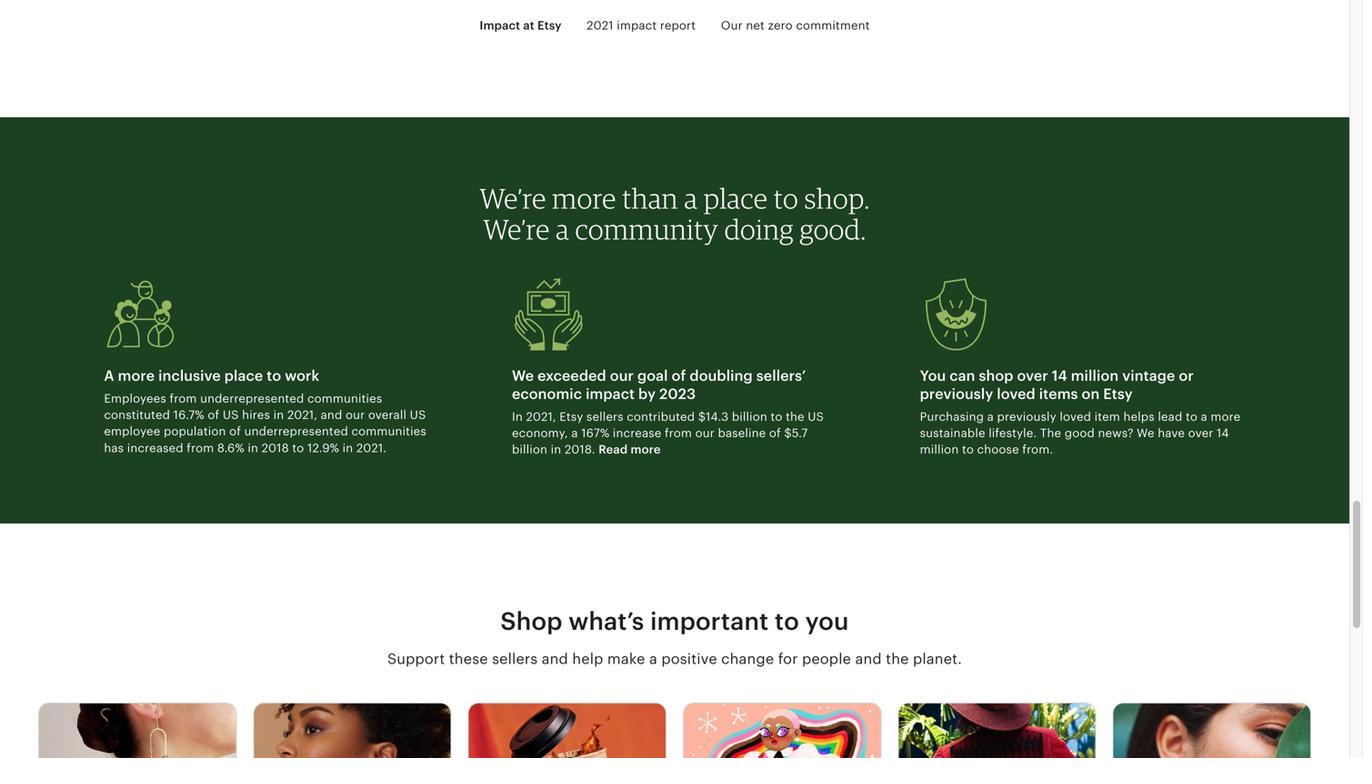 Task type: describe. For each thing, give the bounding box(es) containing it.
help
[[572, 651, 603, 668]]

$5.7
[[784, 427, 808, 440]]

good
[[1065, 427, 1095, 440]]

you can shop over 14 million vintage or previously loved items on etsy purchasing a previously loved item helps lead to a more sustainable lifestyle. the good news? we have over 14 million to choose from.
[[920, 368, 1241, 457]]

a inside in 2021, etsy sellers contributed $14.3 billion to the us economy, a 167% increase from our baseline of $5.7 billion in 2018.
[[571, 427, 578, 440]]

employee
[[104, 425, 160, 439]]

0 vertical spatial from
[[170, 392, 197, 405]]

1 horizontal spatial loved
[[1060, 410, 1091, 424]]

good.
[[800, 213, 866, 246]]

sellers'
[[756, 368, 806, 384]]

in right '8.6%'
[[248, 441, 258, 455]]

0 horizontal spatial us
[[223, 408, 239, 422]]

impact inside we exceeded our goal of doubling sellers' economic impact by 2023
[[586, 386, 635, 402]]

make
[[607, 651, 645, 668]]

change
[[721, 651, 774, 668]]

people
[[802, 651, 851, 668]]

1 vertical spatial the
[[886, 651, 909, 668]]

1 horizontal spatial previously
[[997, 410, 1057, 424]]

important
[[650, 607, 769, 636]]

the inside in 2021, etsy sellers contributed $14.3 billion to the us economy, a 167% increase from our baseline of $5.7 billion in 2018.
[[786, 410, 805, 424]]

the
[[1040, 427, 1062, 440]]

0 vertical spatial underrepresented
[[200, 392, 304, 405]]

167%
[[581, 427, 610, 440]]

2021, inside a more inclusive place to work employees from underrepresented communities constituted 16.7% of us hires in 2021, and our overall us employee population of underrepresented communities has increased from 8.6% in 2018 to 12.9% in 2021.
[[287, 408, 317, 422]]

a up lifestyle.
[[987, 410, 994, 424]]

0 vertical spatial over
[[1017, 368, 1048, 384]]

positive
[[662, 651, 717, 668]]

sustainable
[[920, 427, 986, 440]]

0 horizontal spatial billion
[[512, 443, 548, 457]]

etsy inside you can shop over 14 million vintage or previously loved items on etsy purchasing a previously loved item helps lead to a more sustainable lifestyle. the good news? we have over 14 million to choose from.
[[1103, 386, 1133, 402]]

what's
[[569, 607, 644, 636]]

read
[[599, 443, 628, 457]]

impact
[[480, 19, 520, 32]]

our net zero commitment link
[[721, 19, 870, 32]]

to right the 2018
[[292, 441, 304, 455]]

impact at etsy
[[480, 19, 562, 32]]

read more
[[599, 443, 661, 457]]

2021.
[[356, 441, 387, 455]]

contributed
[[627, 410, 695, 424]]

of right 16.7%
[[208, 408, 219, 422]]

of inside in 2021, etsy sellers contributed $14.3 billion to the us economy, a 167% increase from our baseline of $5.7 billion in 2018.
[[769, 427, 781, 440]]

we inside you can shop over 14 million vintage or previously loved items on etsy purchasing a previously loved item helps lead to a more sustainable lifestyle. the good news? we have over 14 million to choose from.
[[1137, 427, 1155, 440]]

more for we're more than a place to shop. we're a community doing good.
[[552, 182, 616, 215]]

our inside we exceeded our goal of doubling sellers' economic impact by 2023
[[610, 368, 634, 384]]

net
[[746, 19, 765, 32]]

items
[[1039, 386, 1078, 402]]

goal
[[638, 368, 668, 384]]

a more inclusive place to work employees from underrepresented communities constituted 16.7% of us hires in 2021, and our overall us employee population of underrepresented communities has increased from 8.6% in 2018 to 12.9% in 2021.
[[104, 368, 426, 455]]

increase
[[613, 427, 662, 440]]

to left the work
[[267, 368, 281, 384]]

0 vertical spatial billion
[[732, 410, 768, 424]]

in
[[512, 410, 523, 424]]

read more link
[[599, 443, 661, 457]]

doubling
[[690, 368, 753, 384]]

has
[[104, 441, 124, 455]]

population
[[164, 425, 226, 439]]

in inside in 2021, etsy sellers contributed $14.3 billion to the us economy, a 167% increase from our baseline of $5.7 billion in 2018.
[[551, 443, 561, 457]]

shop
[[501, 607, 563, 636]]

$14.3
[[698, 410, 729, 424]]

at
[[523, 19, 535, 32]]

exceeded
[[538, 368, 606, 384]]

doing
[[724, 213, 794, 246]]

our inside in 2021, etsy sellers contributed $14.3 billion to the us economy, a 167% increase from our baseline of $5.7 billion in 2018.
[[695, 427, 715, 440]]

constituted
[[104, 408, 170, 422]]

support these sellers and help make a positive change for people and the planet.
[[387, 651, 962, 668]]

of up '8.6%'
[[229, 425, 241, 439]]

than
[[622, 182, 678, 215]]

item
[[1095, 410, 1120, 424]]

2018
[[262, 441, 289, 455]]

sellers inside in 2021, etsy sellers contributed $14.3 billion to the us economy, a 167% increase from our baseline of $5.7 billion in 2018.
[[587, 410, 624, 424]]

have
[[1158, 427, 1185, 440]]

shop what's important to you
[[501, 607, 849, 636]]

2018.
[[565, 443, 595, 457]]

can
[[950, 368, 975, 384]]

we exceeded our goal of doubling sellers' economic impact by 2023
[[512, 368, 806, 402]]

our
[[721, 19, 743, 32]]

1 horizontal spatial 14
[[1217, 427, 1229, 440]]

in 2021, etsy sellers contributed $14.3 billion to the us economy, a 167% increase from our baseline of $5.7 billion in 2018.
[[512, 410, 824, 457]]

or
[[1179, 368, 1194, 384]]

2021 impact report
[[587, 19, 699, 32]]

hires
[[242, 408, 270, 422]]

by
[[639, 386, 656, 402]]

you
[[805, 607, 849, 636]]

report
[[660, 19, 696, 32]]

zero
[[768, 19, 793, 32]]

0 horizontal spatial loved
[[997, 386, 1036, 402]]

baseline
[[718, 427, 766, 440]]



Task type: locate. For each thing, give the bounding box(es) containing it.
to left shop.
[[774, 182, 799, 215]]

1 vertical spatial previously
[[997, 410, 1057, 424]]

to up for
[[775, 607, 799, 636]]

the up $5.7
[[786, 410, 805, 424]]

our left goal
[[610, 368, 634, 384]]

community
[[575, 213, 719, 246]]

0 vertical spatial etsy
[[538, 19, 562, 32]]

us up $5.7
[[808, 410, 824, 424]]

more left the "than" on the top of page
[[552, 182, 616, 215]]

of
[[672, 368, 686, 384], [208, 408, 219, 422], [229, 425, 241, 439], [769, 427, 781, 440]]

14
[[1052, 368, 1068, 384], [1217, 427, 1229, 440]]

1 vertical spatial loved
[[1060, 410, 1091, 424]]

1 vertical spatial 14
[[1217, 427, 1229, 440]]

increased
[[127, 441, 183, 455]]

over up items
[[1017, 368, 1048, 384]]

0 vertical spatial our
[[610, 368, 634, 384]]

0 vertical spatial communities
[[307, 392, 382, 405]]

more inside a more inclusive place to work employees from underrepresented communities constituted 16.7% of us hires in 2021, and our overall us employee population of underrepresented communities has increased from 8.6% in 2018 to 12.9% in 2021.
[[118, 368, 155, 384]]

lifestyle.
[[989, 427, 1037, 440]]

we up economic
[[512, 368, 534, 384]]

1 vertical spatial we
[[1137, 427, 1155, 440]]

from
[[170, 392, 197, 405], [665, 427, 692, 440], [187, 441, 214, 455]]

more up employees
[[118, 368, 155, 384]]

etsy up item at bottom right
[[1103, 386, 1133, 402]]

we're more than a place to shop. we're a community doing good.
[[480, 182, 870, 246]]

us right overall
[[410, 408, 426, 422]]

0 vertical spatial sellers
[[587, 410, 624, 424]]

1 horizontal spatial we
[[1137, 427, 1155, 440]]

and left "help"
[[542, 651, 568, 668]]

2021
[[587, 19, 614, 32]]

1 vertical spatial our
[[346, 408, 365, 422]]

0 vertical spatial loved
[[997, 386, 1036, 402]]

1 horizontal spatial place
[[704, 182, 768, 215]]

0 horizontal spatial place
[[224, 368, 263, 384]]

previously down can
[[920, 386, 993, 402]]

a left community
[[556, 213, 569, 246]]

sellers down shop
[[492, 651, 538, 668]]

more for a more inclusive place to work employees from underrepresented communities constituted 16.7% of us hires in 2021, and our overall us employee population of underrepresented communities has increased from 8.6% in 2018 to 12.9% in 2021.
[[118, 368, 155, 384]]

we're
[[480, 182, 546, 215], [483, 213, 550, 246]]

and
[[321, 408, 342, 422], [542, 651, 568, 668], [855, 651, 882, 668]]

underrepresented up the 2018
[[244, 425, 348, 439]]

0 vertical spatial we
[[512, 368, 534, 384]]

0 horizontal spatial previously
[[920, 386, 993, 402]]

work
[[285, 368, 320, 384]]

previously
[[920, 386, 993, 402], [997, 410, 1057, 424]]

and up 12.9%
[[321, 408, 342, 422]]

1 horizontal spatial 2021,
[[526, 410, 556, 424]]

our
[[610, 368, 634, 384], [346, 408, 365, 422], [695, 427, 715, 440]]

inclusive
[[158, 368, 221, 384]]

1 vertical spatial from
[[665, 427, 692, 440]]

14 right have
[[1217, 427, 1229, 440]]

loved down shop
[[997, 386, 1036, 402]]

0 vertical spatial place
[[704, 182, 768, 215]]

shop
[[979, 368, 1014, 384]]

etsy for in 2021, etsy sellers contributed $14.3 billion to the us economy, a 167% increase from our baseline of $5.7 billion in 2018.
[[560, 410, 583, 424]]

2 horizontal spatial our
[[695, 427, 715, 440]]

2021, up economy,
[[526, 410, 556, 424]]

to
[[774, 182, 799, 215], [267, 368, 281, 384], [771, 410, 783, 424], [1186, 410, 1198, 424], [292, 441, 304, 455], [962, 443, 974, 457], [775, 607, 799, 636]]

underrepresented
[[200, 392, 304, 405], [244, 425, 348, 439]]

0 horizontal spatial over
[[1017, 368, 1048, 384]]

impact left "by"
[[586, 386, 635, 402]]

to down sellers'
[[771, 410, 783, 424]]

2 horizontal spatial us
[[808, 410, 824, 424]]

2021,
[[287, 408, 317, 422], [526, 410, 556, 424]]

the
[[786, 410, 805, 424], [886, 651, 909, 668]]

we inside we exceeded our goal of doubling sellers' economic impact by 2023
[[512, 368, 534, 384]]

choose
[[977, 443, 1019, 457]]

of left $5.7
[[769, 427, 781, 440]]

0 horizontal spatial 2021,
[[287, 408, 317, 422]]

overall
[[368, 408, 407, 422]]

the left planet.
[[886, 651, 909, 668]]

place right the "than" on the top of page
[[704, 182, 768, 215]]

8.6%
[[217, 441, 244, 455]]

billion up baseline
[[732, 410, 768, 424]]

in
[[273, 408, 284, 422], [248, 441, 258, 455], [343, 441, 353, 455], [551, 443, 561, 457]]

0 vertical spatial 14
[[1052, 368, 1068, 384]]

our left overall
[[346, 408, 365, 422]]

2 horizontal spatial and
[[855, 651, 882, 668]]

1 horizontal spatial our
[[610, 368, 634, 384]]

vintage
[[1123, 368, 1176, 384]]

loved up good
[[1060, 410, 1091, 424]]

us inside in 2021, etsy sellers contributed $14.3 billion to the us economy, a 167% increase from our baseline of $5.7 billion in 2018.
[[808, 410, 824, 424]]

more inside you can shop over 14 million vintage or previously loved items on etsy purchasing a previously loved item helps lead to a more sustainable lifestyle. the good news? we have over 14 million to choose from.
[[1211, 410, 1241, 424]]

place
[[704, 182, 768, 215], [224, 368, 263, 384]]

1 horizontal spatial over
[[1188, 427, 1214, 440]]

sellers up the '167%'
[[587, 410, 624, 424]]

1 horizontal spatial sellers
[[587, 410, 624, 424]]

to inside in 2021, etsy sellers contributed $14.3 billion to the us economy, a 167% increase from our baseline of $5.7 billion in 2018.
[[771, 410, 783, 424]]

0 horizontal spatial we
[[512, 368, 534, 384]]

more inside the we're more than a place to shop. we're a community doing good.
[[552, 182, 616, 215]]

2 vertical spatial our
[[695, 427, 715, 440]]

of up 2023
[[672, 368, 686, 384]]

we down helps
[[1137, 427, 1155, 440]]

1 horizontal spatial and
[[542, 651, 568, 668]]

a
[[684, 182, 698, 215], [556, 213, 569, 246], [987, 410, 994, 424], [1201, 410, 1208, 424], [571, 427, 578, 440], [649, 651, 658, 668]]

0 horizontal spatial 14
[[1052, 368, 1068, 384]]

1 vertical spatial million
[[920, 443, 959, 457]]

in right hires
[[273, 408, 284, 422]]

and right people
[[855, 651, 882, 668]]

planet.
[[913, 651, 962, 668]]

1 horizontal spatial billion
[[732, 410, 768, 424]]

0 horizontal spatial sellers
[[492, 651, 538, 668]]

place inside a more inclusive place to work employees from underrepresented communities constituted 16.7% of us hires in 2021, and our overall us employee population of underrepresented communities has increased from 8.6% in 2018 to 12.9% in 2021.
[[224, 368, 263, 384]]

1 vertical spatial impact
[[586, 386, 635, 402]]

communities
[[307, 392, 382, 405], [352, 425, 426, 439]]

2021, inside in 2021, etsy sellers contributed $14.3 billion to the us economy, a 167% increase from our baseline of $5.7 billion in 2018.
[[526, 410, 556, 424]]

our down $14.3
[[695, 427, 715, 440]]

over right have
[[1188, 427, 1214, 440]]

us
[[223, 408, 239, 422], [410, 408, 426, 422], [808, 410, 824, 424]]

place up hires
[[224, 368, 263, 384]]

million
[[1071, 368, 1119, 384], [920, 443, 959, 457]]

1 horizontal spatial us
[[410, 408, 426, 422]]

a right lead
[[1201, 410, 1208, 424]]

previously up lifestyle.
[[997, 410, 1057, 424]]

place inside the we're more than a place to shop. we're a community doing good.
[[704, 182, 768, 215]]

from.
[[1023, 443, 1053, 457]]

1 horizontal spatial the
[[886, 651, 909, 668]]

to inside the we're more than a place to shop. we're a community doing good.
[[774, 182, 799, 215]]

of inside we exceeded our goal of doubling sellers' economic impact by 2023
[[672, 368, 686, 384]]

0 vertical spatial million
[[1071, 368, 1119, 384]]

from down contributed at bottom
[[665, 427, 692, 440]]

1 vertical spatial underrepresented
[[244, 425, 348, 439]]

etsy for impact at etsy
[[538, 19, 562, 32]]

1 vertical spatial place
[[224, 368, 263, 384]]

news?
[[1098, 427, 1134, 440]]

14 up items
[[1052, 368, 1068, 384]]

more for read more
[[631, 443, 661, 457]]

communities up overall
[[307, 392, 382, 405]]

a right the "than" on the top of page
[[684, 182, 698, 215]]

a right make
[[649, 651, 658, 668]]

1 horizontal spatial million
[[1071, 368, 1119, 384]]

billion down economy,
[[512, 443, 548, 457]]

lead
[[1158, 410, 1183, 424]]

0 vertical spatial previously
[[920, 386, 993, 402]]

commitment
[[796, 19, 870, 32]]

from down population
[[187, 441, 214, 455]]

1 vertical spatial over
[[1188, 427, 1214, 440]]

over
[[1017, 368, 1048, 384], [1188, 427, 1214, 440]]

from inside in 2021, etsy sellers contributed $14.3 billion to the us economy, a 167% increase from our baseline of $5.7 billion in 2018.
[[665, 427, 692, 440]]

to down "sustainable"
[[962, 443, 974, 457]]

0 horizontal spatial the
[[786, 410, 805, 424]]

more right lead
[[1211, 410, 1241, 424]]

million down "sustainable"
[[920, 443, 959, 457]]

etsy up the '167%'
[[560, 410, 583, 424]]

1 vertical spatial communities
[[352, 425, 426, 439]]

economic
[[512, 386, 582, 402]]

1 vertical spatial sellers
[[492, 651, 538, 668]]

more
[[552, 182, 616, 215], [118, 368, 155, 384], [1211, 410, 1241, 424], [631, 443, 661, 457]]

loved
[[997, 386, 1036, 402], [1060, 410, 1091, 424]]

from up 16.7%
[[170, 392, 197, 405]]

2 vertical spatial from
[[187, 441, 214, 455]]

support
[[387, 651, 445, 668]]

0 horizontal spatial and
[[321, 408, 342, 422]]

for
[[778, 651, 798, 668]]

impact
[[617, 19, 657, 32], [586, 386, 635, 402]]

shop.
[[804, 182, 870, 215]]

these
[[449, 651, 488, 668]]

purchasing
[[920, 410, 984, 424]]

on
[[1082, 386, 1100, 402]]

0 vertical spatial impact
[[617, 19, 657, 32]]

2021 impact report link
[[587, 19, 699, 32]]

economy,
[[512, 427, 568, 440]]

employees
[[104, 392, 166, 405]]

16.7%
[[173, 408, 204, 422]]

1 vertical spatial etsy
[[1103, 386, 1133, 402]]

2 vertical spatial etsy
[[560, 410, 583, 424]]

more down the increase
[[631, 443, 661, 457]]

2021, up 12.9%
[[287, 408, 317, 422]]

helps
[[1124, 410, 1155, 424]]

in down economy,
[[551, 443, 561, 457]]

sellers
[[587, 410, 624, 424], [492, 651, 538, 668]]

a
[[104, 368, 114, 384]]

0 horizontal spatial million
[[920, 443, 959, 457]]

etsy inside in 2021, etsy sellers contributed $14.3 billion to the us economy, a 167% increase from our baseline of $5.7 billion in 2018.
[[560, 410, 583, 424]]

in left 2021.
[[343, 441, 353, 455]]

our net zero commitment
[[721, 19, 870, 32]]

a up 2018.
[[571, 427, 578, 440]]

and inside a more inclusive place to work employees from underrepresented communities constituted 16.7% of us hires in 2021, and our overall us employee population of underrepresented communities has increased from 8.6% in 2018 to 12.9% in 2021.
[[321, 408, 342, 422]]

0 horizontal spatial our
[[346, 408, 365, 422]]

to right lead
[[1186, 410, 1198, 424]]

communities down overall
[[352, 425, 426, 439]]

2023
[[659, 386, 696, 402]]

us left hires
[[223, 408, 239, 422]]

million up on
[[1071, 368, 1119, 384]]

you
[[920, 368, 946, 384]]

our inside a more inclusive place to work employees from underrepresented communities constituted 16.7% of us hires in 2021, and our overall us employee population of underrepresented communities has increased from 8.6% in 2018 to 12.9% in 2021.
[[346, 408, 365, 422]]

impact right 2021
[[617, 19, 657, 32]]

12.9%
[[307, 441, 339, 455]]

etsy right at
[[538, 19, 562, 32]]

underrepresented up hires
[[200, 392, 304, 405]]

1 vertical spatial billion
[[512, 443, 548, 457]]

we
[[512, 368, 534, 384], [1137, 427, 1155, 440]]

billion
[[732, 410, 768, 424], [512, 443, 548, 457]]

0 vertical spatial the
[[786, 410, 805, 424]]



Task type: vqa. For each thing, say whether or not it's contained in the screenshot.
'Gifts for Him' image
no



